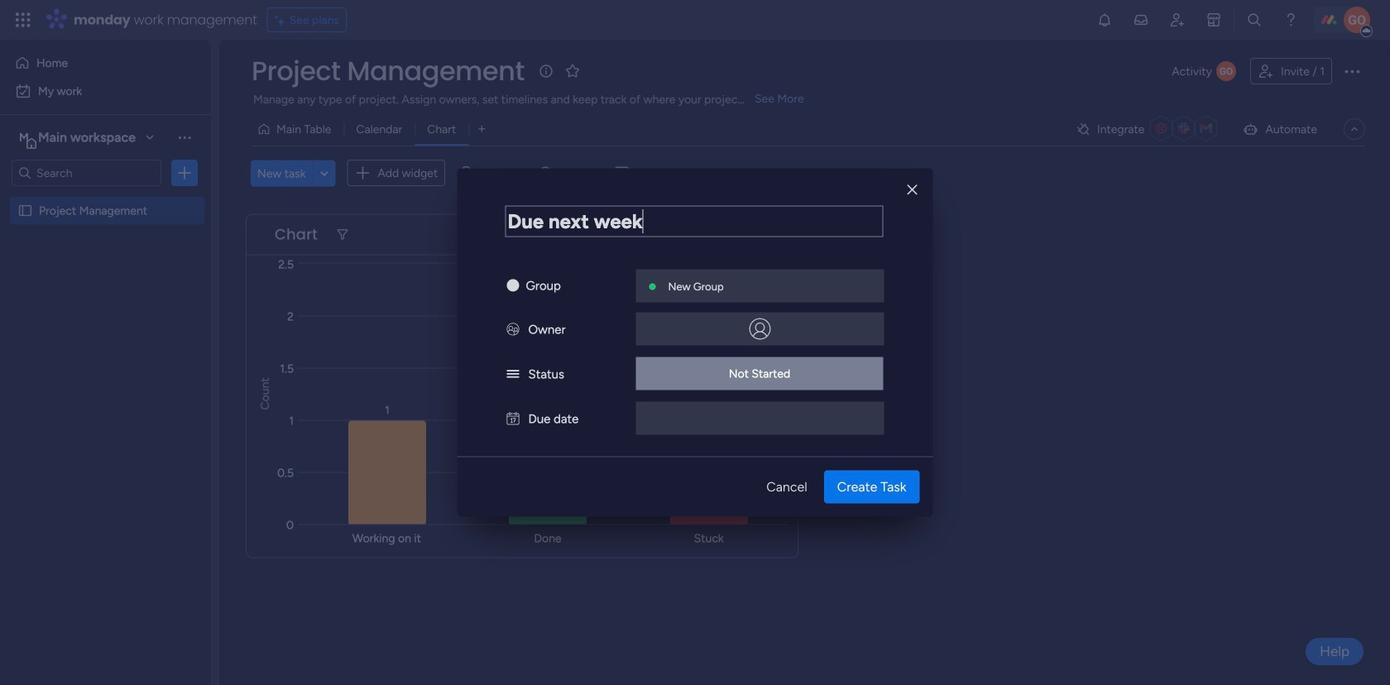 Task type: vqa. For each thing, say whether or not it's contained in the screenshot.
more dots icon
yes



Task type: describe. For each thing, give the bounding box(es) containing it.
Search in workspace field
[[35, 163, 138, 182]]

1 vertical spatial option
[[10, 78, 201, 104]]

see plans image
[[274, 11, 289, 29]]

add view image
[[478, 123, 485, 135]]

search everything image
[[1246, 12, 1263, 28]]

help image
[[1283, 12, 1299, 28]]

monday marketplace image
[[1206, 12, 1222, 28]]

more dots image
[[766, 229, 778, 241]]



Task type: locate. For each thing, give the bounding box(es) containing it.
workspace selection element
[[16, 127, 138, 149]]

workspace image
[[16, 128, 32, 146]]

v2 multiple person column image
[[507, 322, 519, 337]]

gary orlando image
[[1344, 7, 1370, 33]]

public board image
[[17, 203, 33, 218]]

dapulse date column image
[[507, 412, 519, 427]]

Search field
[[473, 162, 523, 185]]

arrow down image
[[667, 163, 687, 183]]

invite members image
[[1169, 12, 1186, 28]]

v2 search image
[[461, 164, 473, 182]]

0 vertical spatial option
[[10, 50, 201, 76]]

option
[[10, 50, 201, 76], [10, 78, 201, 104], [0, 196, 211, 199]]

v2 sun image
[[507, 278, 519, 293]]

notifications image
[[1096, 12, 1113, 28]]

list box
[[0, 193, 211, 448]]

select product image
[[15, 12, 31, 28]]

v2 status image
[[507, 367, 519, 382]]

board activity image
[[1216, 61, 1236, 81]]

close image
[[907, 184, 917, 196]]

2 vertical spatial option
[[0, 196, 211, 199]]

show board description image
[[536, 63, 556, 79]]

None field
[[247, 54, 529, 89], [505, 206, 883, 237], [271, 224, 322, 245], [247, 54, 529, 89], [505, 206, 883, 237], [271, 224, 322, 245]]

add to favorites image
[[564, 62, 581, 79]]

dialog
[[457, 168, 933, 517]]

update feed image
[[1133, 12, 1149, 28]]

angle down image
[[320, 167, 328, 179]]

collapse board header image
[[1348, 122, 1361, 136]]



